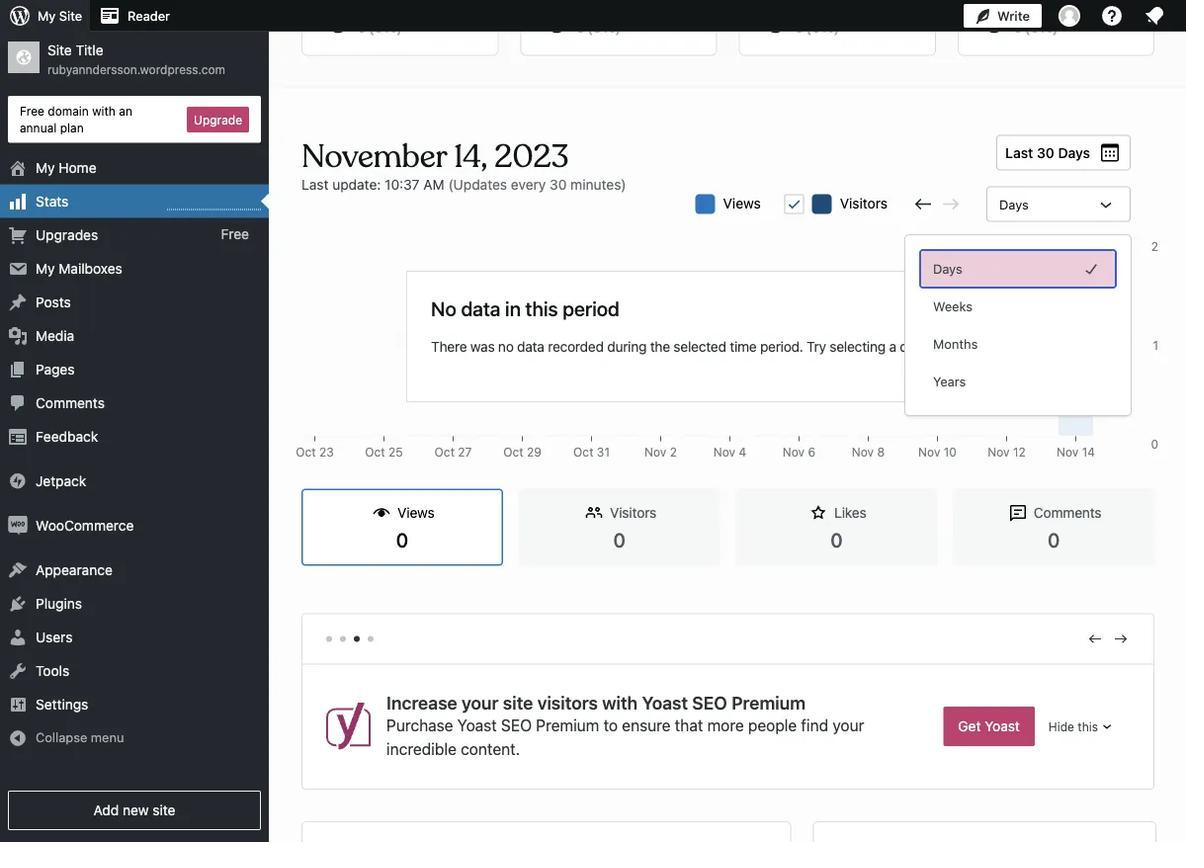 Task type: locate. For each thing, give the bounding box(es) containing it.
1 nov from the left
[[645, 445, 667, 459]]

2 for 100,000 2 1 0
[[1152, 240, 1159, 254]]

add new site link
[[8, 791, 261, 831]]

2 horizontal spatial days
[[1058, 144, 1091, 161]]

4 nov from the left
[[852, 445, 874, 459]]

1 vertical spatial your
[[833, 716, 864, 735]]

site up title
[[59, 8, 82, 23]]

1 100,000 from the top
[[1113, 240, 1159, 254]]

views inside views 0
[[398, 505, 435, 521]]

1 horizontal spatial your
[[833, 716, 864, 735]]

0 horizontal spatial comments
[[36, 395, 105, 411]]

4 oct from the left
[[503, 445, 524, 459]]

site for new
[[153, 802, 176, 819]]

1 oct from the left
[[296, 445, 316, 459]]

data left in
[[461, 297, 501, 320]]

jetpack link
[[0, 464, 269, 498]]

0 vertical spatial this
[[526, 297, 558, 320]]

0 horizontal spatial site
[[153, 802, 176, 819]]

posts
[[36, 294, 71, 310]]

with left an at left top
[[92, 104, 116, 118]]

yoast right get
[[985, 718, 1020, 735]]

tools link
[[0, 654, 269, 688]]

nov for nov 4
[[714, 445, 736, 459]]

oct left 31
[[573, 445, 594, 459]]

100,000
[[1113, 240, 1159, 254], [1113, 445, 1159, 459]]

5 nov from the left
[[919, 445, 941, 459]]

1 horizontal spatial 30
[[1037, 144, 1055, 161]]

appearance
[[36, 562, 113, 578]]

title
[[76, 42, 103, 58]]

during
[[607, 339, 647, 355]]

Months button
[[921, 326, 1115, 362]]

0 horizontal spatial with
[[92, 104, 116, 118]]

free
[[20, 104, 44, 118], [221, 226, 249, 243]]

time
[[730, 339, 757, 355], [956, 339, 983, 355]]

seo premium
[[692, 692, 806, 714]]

1 vertical spatial 2
[[670, 445, 677, 459]]

0 vertical spatial days
[[1058, 144, 1091, 161]]

0 inside '100,000 2 1 0'
[[1151, 438, 1159, 451]]

1 time from the left
[[730, 339, 757, 355]]

4 ( from the left
[[1025, 19, 1030, 35]]

this right hide
[[1078, 720, 1098, 734]]

oct left 25
[[365, 445, 385, 459]]

0 horizontal spatial last
[[302, 176, 329, 192]]

nov right 31
[[645, 445, 667, 459]]

1 vertical spatial days
[[1000, 197, 1029, 212]]

yoast up the ensure
[[642, 692, 688, 714]]

0 horizontal spatial this
[[526, 297, 558, 320]]

free inside free domain with an annual plan
[[20, 104, 44, 118]]

nov 6
[[783, 445, 816, 459]]

site right new
[[153, 802, 176, 819]]

last left "update:"
[[302, 176, 329, 192]]

my site
[[38, 8, 82, 23]]

1 vertical spatial visitors
[[610, 505, 657, 521]]

last 30 days
[[1006, 144, 1091, 161]]

site inside site title rubyanndersson.wordpress.com
[[47, 42, 72, 58]]

0 horizontal spatial days
[[933, 262, 963, 276]]

nov 10
[[919, 445, 957, 459]]

my mailboxes
[[36, 260, 122, 276]]

7 nov from the left
[[1057, 445, 1079, 459]]

my up posts
[[36, 260, 55, 276]]

this right in
[[526, 297, 558, 320]]

1 vertical spatial site
[[153, 802, 176, 819]]

a
[[889, 339, 897, 355]]

nov left 6
[[783, 445, 805, 459]]

every
[[511, 176, 546, 192]]

oct for oct 31
[[573, 445, 594, 459]]

your up content.
[[462, 692, 499, 714]]

0 vertical spatial your
[[462, 692, 499, 714]]

last 30 days button
[[997, 135, 1131, 171]]

1 vertical spatial 100,000
[[1113, 445, 1159, 459]]

30
[[1037, 144, 1055, 161], [550, 176, 567, 192]]

increase your site visitors with yoast seo premium purchase yoast seo premium to ensure that more people find your incredible content.
[[387, 692, 864, 759]]

comments up feedback
[[36, 395, 105, 411]]

nov 8
[[852, 445, 885, 459]]

help image
[[1100, 4, 1124, 28]]

site left title
[[47, 42, 72, 58]]

0 vertical spatial site
[[503, 692, 533, 714]]

1 horizontal spatial yoast
[[642, 692, 688, 714]]

with up to
[[602, 692, 638, 714]]

0 vertical spatial free
[[20, 104, 44, 118]]

6 nov from the left
[[988, 445, 1010, 459]]

1 horizontal spatial last
[[1006, 144, 1034, 161]]

4
[[739, 445, 747, 459]]

get yoast
[[958, 718, 1020, 735]]

0 vertical spatial img image
[[8, 471, 28, 491]]

1 vertical spatial with
[[602, 692, 638, 714]]

visitors for visitors
[[840, 195, 888, 211]]

write link
[[964, 0, 1042, 32]]

1 vertical spatial this
[[1078, 720, 1098, 734]]

days down last 30 days
[[1000, 197, 1029, 212]]

my left reader link
[[38, 8, 56, 23]]

likes 0
[[831, 505, 867, 551]]

oct left the "27" in the bottom left of the page
[[435, 445, 455, 459]]

1 horizontal spatial visitors
[[840, 195, 888, 211]]

0 vertical spatial 100,000
[[1113, 240, 1159, 254]]

upgrade
[[194, 113, 242, 126]]

visitors
[[840, 195, 888, 211], [610, 505, 657, 521]]

0 horizontal spatial time
[[730, 339, 757, 355]]

5 oct from the left
[[573, 445, 594, 459]]

25
[[389, 445, 403, 459]]

days inside option group
[[933, 262, 963, 276]]

media link
[[0, 319, 269, 353]]

free up annual plan on the left top
[[20, 104, 44, 118]]

time left period.
[[730, 339, 757, 355]]

1
[[1153, 339, 1159, 352]]

img image inside the woocommerce 'link'
[[8, 516, 28, 535]]

upgrades
[[36, 227, 98, 243]]

2 100,000 from the top
[[1113, 445, 1159, 459]]

my site link
[[0, 0, 90, 32]]

site
[[503, 692, 533, 714], [153, 802, 176, 819]]

8
[[877, 445, 885, 459]]

0 horizontal spatial 2
[[670, 445, 677, 459]]

0 horizontal spatial data
[[461, 297, 501, 320]]

days for days button
[[933, 262, 963, 276]]

Weeks button
[[921, 289, 1115, 324]]

100,000 down the days dropdown button at the right top of the page
[[1113, 240, 1159, 254]]

this
[[526, 297, 558, 320], [1078, 720, 1098, 734]]

with
[[92, 104, 116, 118], [602, 692, 638, 714]]

days inside dropdown button
[[1000, 197, 1029, 212]]

free for free
[[221, 226, 249, 243]]

0 horizontal spatial free
[[20, 104, 44, 118]]

30 up the days dropdown button at the right top of the page
[[1037, 144, 1055, 161]]

0 vertical spatial 2
[[1152, 240, 1159, 254]]

yoast up content.
[[458, 716, 497, 735]]

with inside increase your site visitors with yoast seo premium purchase yoast seo premium to ensure that more people find your incredible content.
[[602, 692, 638, 714]]

1 horizontal spatial 2
[[1152, 240, 1159, 254]]

last
[[1006, 144, 1034, 161], [302, 176, 329, 192]]

1 horizontal spatial data
[[517, 339, 545, 355]]

3 0 ( 0 %) from the left
[[795, 19, 840, 35]]

2 time from the left
[[956, 339, 983, 355]]

3 nov from the left
[[783, 445, 805, 459]]

visitors for visitors 0
[[610, 505, 657, 521]]

comments down nov 14
[[1034, 505, 1102, 521]]

2 inside '100,000 2 1 0'
[[1152, 240, 1159, 254]]

4 0 ( 0 %) from the left
[[1014, 19, 1059, 35]]

nov left 14
[[1057, 445, 1079, 459]]

minutes)
[[571, 176, 626, 192]]

oct left the 29
[[503, 445, 524, 459]]

1 horizontal spatial time
[[956, 339, 983, 355]]

free down highest hourly views 0 image at the top left of page
[[221, 226, 249, 243]]

different
[[900, 339, 952, 355]]

1 vertical spatial views
[[398, 505, 435, 521]]

1 img image from the top
[[8, 471, 28, 491]]

0 horizontal spatial visitors
[[610, 505, 657, 521]]

2 vertical spatial my
[[36, 260, 55, 276]]

incredible
[[387, 740, 457, 759]]

data right no
[[517, 339, 545, 355]]

0 vertical spatial my
[[38, 8, 56, 23]]

oct for oct 27
[[435, 445, 455, 459]]

my for my site
[[38, 8, 56, 23]]

mailboxes
[[59, 260, 122, 276]]

site title rubyanndersson.wordpress.com
[[47, 42, 225, 76]]

0 horizontal spatial yoast
[[458, 716, 497, 735]]

views
[[723, 195, 761, 211], [398, 505, 435, 521]]

site up seo
[[503, 692, 533, 714]]

years
[[933, 374, 966, 389]]

oct left 23
[[296, 445, 316, 459]]

0 ( 0 %)
[[358, 19, 402, 35], [576, 19, 621, 35], [795, 19, 840, 35], [1014, 19, 1059, 35]]

add
[[93, 802, 119, 819]]

nov for nov 6
[[783, 445, 805, 459]]

annual plan
[[20, 120, 84, 134]]

0 vertical spatial last
[[1006, 144, 1034, 161]]

2 0 ( 0 %) from the left
[[576, 19, 621, 35]]

nov left 10
[[919, 445, 941, 459]]

nov for nov 8
[[852, 445, 874, 459]]

None checkbox
[[785, 194, 805, 214]]

time left range.
[[956, 339, 983, 355]]

option group
[[921, 251, 1115, 399]]

10
[[944, 445, 957, 459]]

2 vertical spatial days
[[933, 262, 963, 276]]

stats
[[36, 193, 68, 209]]

(
[[369, 19, 374, 35], [587, 19, 593, 35], [806, 19, 812, 35], [1025, 19, 1030, 35]]

posts link
[[0, 285, 269, 319]]

in
[[505, 297, 521, 320]]

my
[[38, 8, 56, 23], [36, 159, 55, 176], [36, 260, 55, 276]]

0 horizontal spatial views
[[398, 505, 435, 521]]

period.
[[760, 339, 803, 355]]

0
[[358, 19, 367, 35], [374, 19, 383, 35], [576, 19, 585, 35], [593, 19, 602, 35], [795, 19, 804, 35], [812, 19, 821, 35], [1014, 19, 1023, 35], [1030, 19, 1039, 35], [1151, 438, 1159, 451], [396, 528, 408, 551], [613, 528, 626, 551], [831, 528, 843, 551], [1048, 528, 1060, 551]]

27
[[458, 445, 472, 459]]

0 inside 'comments 0'
[[1048, 528, 1060, 551]]

free domain with an annual plan
[[20, 104, 132, 134]]

nov
[[645, 445, 667, 459], [714, 445, 736, 459], [783, 445, 805, 459], [852, 445, 874, 459], [919, 445, 941, 459], [988, 445, 1010, 459], [1057, 445, 1079, 459]]

1 vertical spatial img image
[[8, 516, 28, 535]]

0 vertical spatial comments
[[36, 395, 105, 411]]

0 vertical spatial with
[[92, 104, 116, 118]]

nov left the 4
[[714, 445, 736, 459]]

2 img image from the top
[[8, 516, 28, 535]]

img image left jetpack
[[8, 471, 28, 491]]

0 vertical spatial data
[[461, 297, 501, 320]]

1 vertical spatial my
[[36, 159, 55, 176]]

1 vertical spatial comments
[[1034, 505, 1102, 521]]

selected
[[674, 339, 726, 355]]

img image left woocommerce
[[8, 516, 28, 535]]

3 %) from the left
[[821, 19, 840, 35]]

last up the days dropdown button at the right top of the page
[[1006, 144, 1034, 161]]

nov 4
[[714, 445, 747, 459]]

1 vertical spatial site
[[47, 42, 72, 58]]

img image
[[8, 471, 28, 491], [8, 516, 28, 535]]

1 horizontal spatial this
[[1078, 720, 1098, 734]]

1 horizontal spatial site
[[503, 692, 533, 714]]

site inside increase your site visitors with yoast seo premium purchase yoast seo premium to ensure that more people find your incredible content.
[[503, 692, 533, 714]]

1 horizontal spatial with
[[602, 692, 638, 714]]

1 vertical spatial free
[[221, 226, 249, 243]]

my left home
[[36, 159, 55, 176]]

100,000 right 14
[[1113, 445, 1159, 459]]

img image inside jetpack link
[[8, 471, 28, 491]]

0 horizontal spatial 30
[[550, 176, 567, 192]]

nov left 8
[[852, 445, 874, 459]]

3 oct from the left
[[435, 445, 455, 459]]

1 vertical spatial 30
[[550, 176, 567, 192]]

4 %) from the left
[[1039, 19, 1059, 35]]

oct
[[296, 445, 316, 459], [365, 445, 385, 459], [435, 445, 455, 459], [503, 445, 524, 459], [573, 445, 594, 459]]

Years button
[[921, 364, 1115, 399]]

your right find
[[833, 716, 864, 735]]

0 vertical spatial visitors
[[840, 195, 888, 211]]

manage your notifications image
[[1143, 4, 1167, 28]]

site for your
[[503, 692, 533, 714]]

100,000 for 100,000
[[1113, 445, 1159, 459]]

2 horizontal spatial yoast
[[985, 718, 1020, 735]]

1 vertical spatial last
[[302, 176, 329, 192]]

comments link
[[0, 386, 269, 420]]

0 inside visitors 0
[[613, 528, 626, 551]]

days up the days dropdown button at the right top of the page
[[1058, 144, 1091, 161]]

2 oct from the left
[[365, 445, 385, 459]]

last inside "november 14, 2023 last update: 10:37 am (updates every 30 minutes)"
[[302, 176, 329, 192]]

Days button
[[921, 251, 1115, 287]]

2 nov from the left
[[714, 445, 736, 459]]

1 horizontal spatial days
[[1000, 197, 1029, 212]]

0 vertical spatial 30
[[1037, 144, 1055, 161]]

1 horizontal spatial views
[[723, 195, 761, 211]]

my profile image
[[1059, 5, 1081, 27]]

2 ( from the left
[[587, 19, 593, 35]]

an
[[119, 104, 132, 118]]

nov left 12
[[988, 445, 1010, 459]]

days up weeks
[[933, 262, 963, 276]]

period
[[563, 297, 620, 320]]

0 vertical spatial views
[[723, 195, 761, 211]]

30 right every at the top
[[550, 176, 567, 192]]

1 horizontal spatial comments
[[1034, 505, 1102, 521]]

1 horizontal spatial free
[[221, 226, 249, 243]]

recorded
[[548, 339, 604, 355]]



Task type: describe. For each thing, give the bounding box(es) containing it.
oct 23
[[296, 445, 334, 459]]

menu
[[91, 730, 124, 745]]

reader
[[128, 8, 170, 23]]

with inside free domain with an annual plan
[[92, 104, 116, 118]]

2 for nov 2
[[670, 445, 677, 459]]

3 ( from the left
[[806, 19, 812, 35]]

this inside hide this button
[[1078, 720, 1098, 734]]

collapse menu link
[[0, 721, 269, 754]]

oct 25
[[365, 445, 403, 459]]

nov for nov 12
[[988, 445, 1010, 459]]

domain
[[48, 104, 89, 118]]

30 inside "november 14, 2023 last update: 10:37 am (updates every 30 minutes)"
[[550, 176, 567, 192]]

get
[[958, 718, 981, 735]]

0 inside views 0
[[396, 528, 408, 551]]

30 inside button
[[1037, 144, 1055, 161]]

oct 27
[[435, 445, 472, 459]]

oct for oct 23
[[296, 445, 316, 459]]

free for free domain with an annual plan
[[20, 104, 44, 118]]

no data in this period
[[431, 297, 620, 320]]

days button
[[987, 186, 1131, 222]]

1 %) from the left
[[383, 19, 402, 35]]

settings
[[36, 696, 88, 712]]

14
[[1082, 445, 1095, 459]]

10:37
[[385, 176, 420, 192]]

0 horizontal spatial your
[[462, 692, 499, 714]]

selecting
[[830, 339, 886, 355]]

1 vertical spatial data
[[517, 339, 545, 355]]

31
[[597, 445, 610, 459]]

update:
[[332, 176, 381, 192]]

comments for comments 0
[[1034, 505, 1102, 521]]

23
[[319, 445, 334, 459]]

try
[[807, 339, 826, 355]]

november
[[302, 136, 447, 176]]

collapse
[[36, 730, 87, 745]]

increase
[[387, 692, 457, 714]]

users
[[36, 629, 73, 645]]

was
[[471, 339, 495, 355]]

pages link
[[0, 353, 269, 386]]

pager controls element
[[303, 614, 1154, 665]]

premium
[[536, 716, 600, 735]]

woocommerce link
[[0, 509, 269, 542]]

appearance link
[[0, 553, 269, 587]]

nov 14
[[1057, 445, 1095, 459]]

the
[[650, 339, 670, 355]]

weeks
[[933, 299, 973, 314]]

users link
[[0, 621, 269, 654]]

pages
[[36, 361, 75, 377]]

previous image
[[1087, 630, 1104, 648]]

no
[[431, 297, 457, 320]]

visitors
[[537, 692, 598, 714]]

media
[[36, 327, 74, 344]]

days for the days dropdown button at the right top of the page
[[1000, 197, 1029, 212]]

my for my mailboxes
[[36, 260, 55, 276]]

img image for woocommerce
[[8, 516, 28, 535]]

plugins
[[36, 595, 82, 612]]

range.
[[986, 339, 1025, 355]]

highest hourly views 0 image
[[167, 197, 261, 210]]

yoast inside button
[[985, 718, 1020, 735]]

reader link
[[90, 0, 178, 32]]

my home
[[36, 159, 96, 176]]

views for views 0
[[398, 505, 435, 521]]

find
[[801, 716, 829, 735]]

views for views
[[723, 195, 761, 211]]

jetpack
[[36, 473, 86, 489]]

get yoast button
[[944, 707, 1035, 747]]

no
[[498, 339, 514, 355]]

(updates
[[448, 176, 507, 192]]

nov for nov 14
[[1057, 445, 1079, 459]]

tools
[[36, 663, 69, 679]]

2023
[[495, 136, 569, 176]]

hide
[[1049, 720, 1075, 734]]

100,000 for 100,000 2 1 0
[[1113, 240, 1159, 254]]

feedback link
[[0, 420, 269, 453]]

hide this
[[1049, 720, 1098, 734]]

seo
[[501, 716, 532, 735]]

settings link
[[0, 688, 269, 721]]

hide this button
[[1035, 708, 1130, 746]]

feedback
[[36, 428, 98, 445]]

november 14, 2023 last update: 10:37 am (updates every 30 minutes)
[[302, 136, 626, 192]]

0 inside likes 0
[[831, 528, 843, 551]]

more
[[707, 716, 744, 735]]

14,
[[454, 136, 488, 176]]

my home link
[[0, 151, 269, 184]]

there
[[431, 339, 467, 355]]

next image
[[1112, 630, 1130, 648]]

there was no data recorded during the selected time period. try selecting a different time range.
[[431, 339, 1025, 355]]

last inside button
[[1006, 144, 1034, 161]]

comments 0
[[1034, 505, 1102, 551]]

people
[[748, 716, 797, 735]]

am
[[423, 176, 445, 192]]

visitors 0
[[610, 505, 657, 551]]

plugins link
[[0, 587, 269, 621]]

12
[[1013, 445, 1026, 459]]

oct for oct 25
[[365, 445, 385, 459]]

29
[[527, 445, 542, 459]]

purchase
[[387, 716, 453, 735]]

that
[[675, 716, 703, 735]]

6
[[808, 445, 816, 459]]

upgrade button
[[187, 107, 249, 132]]

nov 12
[[988, 445, 1026, 459]]

1 ( from the left
[[369, 19, 374, 35]]

nov for nov 10
[[919, 445, 941, 459]]

1 0 ( 0 %) from the left
[[358, 19, 402, 35]]

months
[[933, 337, 978, 351]]

img image for jetpack
[[8, 471, 28, 491]]

nov for nov 2
[[645, 445, 667, 459]]

add new site
[[93, 802, 176, 819]]

option group containing days
[[921, 251, 1115, 399]]

my for my home
[[36, 159, 55, 176]]

oct for oct 29
[[503, 445, 524, 459]]

comments for comments
[[36, 395, 105, 411]]

oct 29
[[503, 445, 542, 459]]

2 %) from the left
[[602, 19, 621, 35]]

0 vertical spatial site
[[59, 8, 82, 23]]



Task type: vqa. For each thing, say whether or not it's contained in the screenshot.
plugin icon
no



